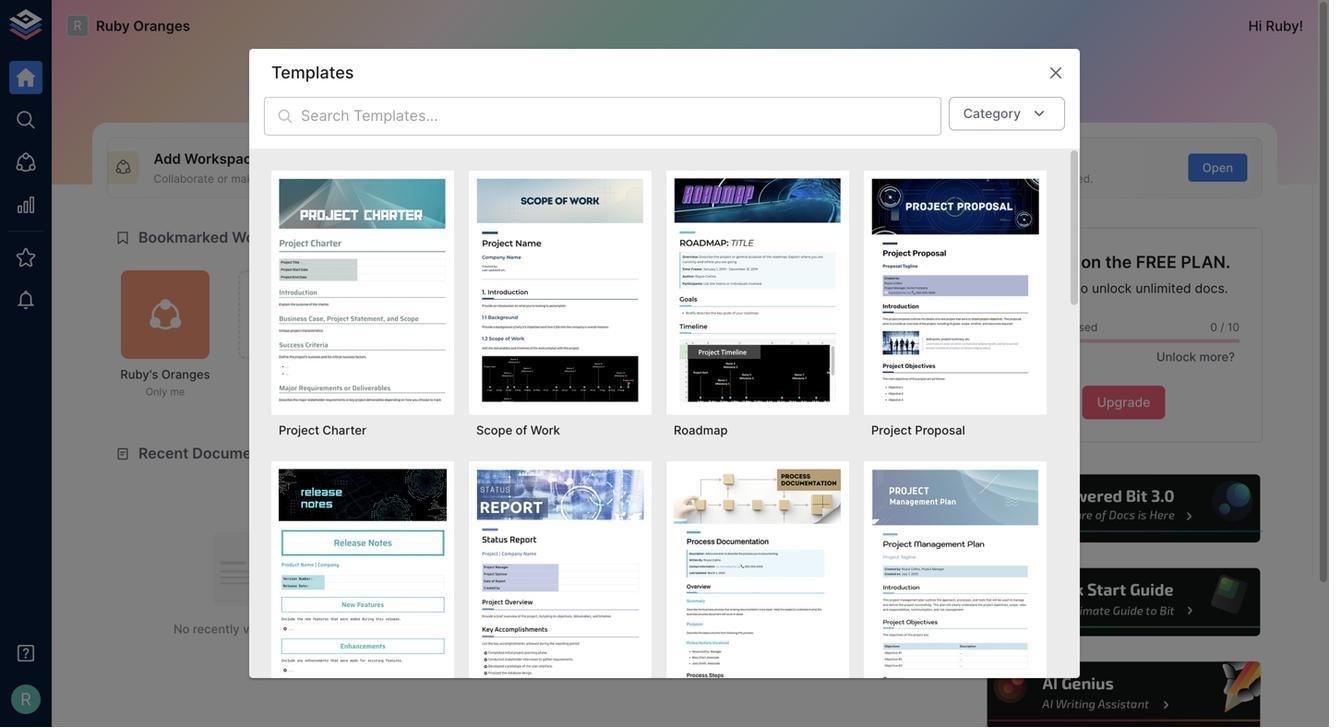 Task type: describe. For each thing, give the bounding box(es) containing it.
1 horizontal spatial of
[[631, 172, 641, 185]]

add for add workspace collaborate or make it private.
[[154, 151, 181, 167]]

viewed
[[243, 622, 284, 637]]

unlock more?
[[1157, 350, 1235, 364]]

are
[[1052, 252, 1077, 272]]

found.
[[849, 622, 886, 637]]

0 horizontal spatial docs.
[[287, 622, 319, 637]]

work
[[531, 423, 560, 438]]

docs. inside you are on the free plan. upgrade to unlock unlimited docs.
[[1195, 281, 1229, 296]]

you
[[1017, 252, 1048, 272]]

unlimited
[[1136, 281, 1192, 296]]

collaborate
[[154, 172, 214, 185]]

created
[[533, 541, 573, 554]]

category
[[964, 106, 1021, 121]]

no favorites found.
[[777, 622, 886, 637]]

anderson
[[478, 541, 530, 554]]

bookmarked workspaces
[[138, 229, 321, 247]]

make
[[231, 172, 259, 185]]

any
[[582, 172, 601, 185]]

more?
[[1200, 350, 1235, 364]]

private.
[[272, 172, 311, 185]]

type
[[604, 172, 627, 185]]

scope
[[476, 423, 513, 438]]

recent
[[138, 445, 189, 463]]

hi ruby !
[[1249, 18, 1304, 34]]

roadmap image
[[674, 178, 842, 402]]

scope of work image
[[476, 178, 644, 402]]

oranges for ruby's oranges only me
[[162, 367, 210, 382]]

0 vertical spatial documents
[[1008, 321, 1068, 334]]

status report image
[[476, 469, 644, 693]]

project for project proposal
[[872, 423, 912, 438]]

add button
[[408, 154, 467, 182]]

activities
[[515, 445, 582, 463]]

ruby's oranges only me
[[120, 367, 210, 398]]

workspaces
[[232, 229, 321, 247]]

favorites
[[796, 622, 846, 637]]

unlock
[[1157, 350, 1197, 364]]

workspace inside add workspace collaborate or make it private.
[[184, 151, 260, 167]]

doc
[[644, 172, 664, 185]]

2 or from the left
[[667, 172, 678, 185]]

today
[[418, 487, 453, 502]]

plan.
[[1181, 252, 1231, 272]]

/
[[1221, 321, 1225, 334]]

hi
[[1249, 18, 1263, 34]]

bookmarked
[[138, 229, 228, 247]]

scope of work
[[476, 423, 560, 438]]

project charter
[[279, 423, 367, 438]]

no recently viewed docs.
[[174, 622, 319, 637]]

only
[[146, 386, 167, 398]]

on
[[1081, 252, 1102, 272]]

of inside templates dialog
[[516, 423, 528, 438]]

process documentation image
[[674, 469, 842, 693]]

create faster and get inspired.
[[934, 172, 1094, 185]]

recent documents
[[138, 445, 274, 463]]

upgrade inside button
[[1097, 395, 1151, 411]]

no for recent
[[174, 622, 190, 637]]

and
[[1006, 172, 1026, 185]]

recently favorited
[[724, 445, 858, 463]]

workspace inside 'button'
[[256, 331, 309, 343]]

workspace inside '03:49 pm ruby anderson created ruby's oranges workspace .'
[[448, 556, 505, 570]]

upgrade button
[[1083, 386, 1166, 420]]

project proposal
[[872, 423, 966, 438]]

ruby's inside '03:49 pm ruby anderson created ruby's oranges workspace .'
[[576, 541, 612, 554]]

it
[[262, 172, 269, 185]]



Task type: locate. For each thing, give the bounding box(es) containing it.
1 horizontal spatial documents
[[1008, 321, 1068, 334]]

add for add
[[426, 161, 449, 175]]

0 horizontal spatial workspace
[[184, 151, 260, 167]]

0
[[1211, 321, 1218, 334]]

you are on the free plan. upgrade to unlock unlimited docs.
[[1017, 252, 1231, 296]]

1 vertical spatial of
[[516, 423, 528, 438]]

0 vertical spatial ruby's
[[120, 367, 158, 382]]

project left charter
[[279, 423, 319, 438]]

1 horizontal spatial create
[[809, 161, 847, 175]]

1 horizontal spatial workspace
[[448, 556, 505, 570]]

1 or from the left
[[217, 172, 228, 185]]

r inside r button
[[20, 690, 31, 710]]

documents right recent at left bottom
[[192, 445, 274, 463]]

0 horizontal spatial or
[[217, 172, 228, 185]]

1 vertical spatial ruby's
[[576, 541, 612, 554]]

documents left used
[[1008, 321, 1068, 334]]

documents
[[1008, 321, 1068, 334], [192, 445, 274, 463]]

workspace down anderson
[[448, 556, 505, 570]]

1 horizontal spatial add
[[426, 161, 449, 175]]

0 vertical spatial oranges
[[133, 18, 190, 34]]

free
[[1136, 252, 1177, 272]]

2 vertical spatial help image
[[985, 660, 1263, 728]]

create for create any type of doc or wiki.
[[544, 172, 579, 185]]

to
[[1076, 281, 1089, 296]]

add inside button
[[426, 161, 449, 175]]

templates dialog
[[249, 49, 1080, 728]]

1 vertical spatial docs.
[[287, 622, 319, 637]]

workspace
[[184, 151, 260, 167], [431, 445, 512, 463]]

0 horizontal spatial add
[[154, 151, 181, 167]]

0 horizontal spatial upgrade
[[1020, 281, 1073, 296]]

1 horizontal spatial no
[[777, 622, 793, 637]]

used
[[1071, 321, 1098, 334]]

of left doc
[[631, 172, 641, 185]]

ruby's up only
[[120, 367, 158, 382]]

1 horizontal spatial docs.
[[1195, 281, 1229, 296]]

create for create
[[809, 161, 847, 175]]

03:49 pm ruby anderson created ruby's oranges workspace .
[[448, 526, 660, 570]]

upgrade down you
[[1020, 281, 1073, 296]]

no for recently
[[777, 622, 793, 637]]

1 horizontal spatial r
[[74, 18, 82, 33]]

oranges for ruby oranges
[[133, 18, 190, 34]]

ruby oranges
[[96, 18, 190, 34]]

workspace down the bookmark
[[256, 331, 309, 343]]

create
[[809, 161, 847, 175], [544, 172, 579, 185], [934, 172, 969, 185]]

03:49
[[448, 526, 476, 538]]

project charter image
[[279, 178, 447, 402]]

1 horizontal spatial project
[[872, 423, 912, 438]]

help image
[[985, 472, 1263, 546], [985, 566, 1263, 639], [985, 660, 1263, 728]]

templates
[[271, 63, 354, 83]]

workspace
[[256, 331, 309, 343], [448, 556, 505, 570]]

ruby's oranges link
[[576, 541, 660, 554]]

oranges inside ruby's oranges only me
[[162, 367, 210, 382]]

1 vertical spatial documents
[[192, 445, 274, 463]]

create inside button
[[809, 161, 847, 175]]

recently
[[193, 622, 240, 637]]

docs. down plan.
[[1195, 281, 1229, 296]]

no
[[174, 622, 190, 637], [777, 622, 793, 637]]

0 vertical spatial of
[[631, 172, 641, 185]]

0 vertical spatial r
[[74, 18, 82, 33]]

0 horizontal spatial of
[[516, 423, 528, 438]]

1 project from the left
[[279, 423, 319, 438]]

.
[[505, 556, 508, 570]]

1 vertical spatial oranges
[[162, 367, 210, 382]]

oranges inside '03:49 pm ruby anderson created ruby's oranges workspace .'
[[615, 541, 660, 554]]

r
[[74, 18, 82, 33], [20, 690, 31, 710]]

ruby inside '03:49 pm ruby anderson created ruby's oranges workspace .'
[[448, 541, 475, 554]]

2 horizontal spatial create
[[934, 172, 969, 185]]

ruby
[[96, 18, 130, 34], [1266, 18, 1300, 34], [448, 541, 475, 554]]

or left make
[[217, 172, 228, 185]]

0 horizontal spatial workspace
[[256, 331, 309, 343]]

project left proposal at the right bottom
[[872, 423, 912, 438]]

2 project from the left
[[872, 423, 912, 438]]

0 horizontal spatial create
[[544, 172, 579, 185]]

upgrade down unlock more? button at right
[[1097, 395, 1151, 411]]

0 horizontal spatial no
[[174, 622, 190, 637]]

add inside add workspace collaborate or make it private.
[[154, 151, 181, 167]]

project
[[279, 423, 319, 438], [872, 423, 912, 438]]

faster
[[972, 172, 1003, 185]]

0 vertical spatial workspace
[[256, 331, 309, 343]]

oranges
[[133, 18, 190, 34], [162, 367, 210, 382], [615, 541, 660, 554]]

upgrade
[[1020, 281, 1073, 296], [1097, 395, 1151, 411]]

or right doc
[[667, 172, 678, 185]]

bookmark workspace
[[256, 316, 309, 343]]

of left 'work'
[[516, 423, 528, 438]]

docs. right viewed
[[287, 622, 319, 637]]

1 no from the left
[[174, 622, 190, 637]]

of
[[631, 172, 641, 185], [516, 423, 528, 438]]

bookmark workspace button
[[238, 271, 327, 359]]

bookmark
[[258, 316, 307, 328]]

3 help image from the top
[[985, 660, 1263, 728]]

unlock
[[1092, 281, 1132, 296]]

the
[[1106, 252, 1132, 272]]

inspired.
[[1049, 172, 1094, 185]]

create button
[[799, 154, 858, 182]]

project proposal image
[[872, 178, 1040, 402]]

workspace activities
[[431, 445, 582, 463]]

me
[[170, 386, 185, 398]]

create for create faster and get inspired.
[[934, 172, 969, 185]]

wiki.
[[681, 172, 704, 185]]

no left recently
[[174, 622, 190, 637]]

or inside add workspace collaborate or make it private.
[[217, 172, 228, 185]]

roadmap
[[674, 423, 728, 438]]

1 vertical spatial workspace
[[431, 445, 512, 463]]

or
[[217, 172, 228, 185], [667, 172, 678, 185]]

workspace up make
[[184, 151, 260, 167]]

2 no from the left
[[777, 622, 793, 637]]

0 / 10
[[1211, 321, 1240, 334]]

1 horizontal spatial ruby's
[[576, 541, 612, 554]]

unlock more? button
[[1147, 343, 1240, 371]]

0 horizontal spatial ruby
[[96, 18, 130, 34]]

Search Templates... text field
[[301, 97, 942, 136]]

documents used
[[1008, 321, 1098, 334]]

2 horizontal spatial ruby
[[1266, 18, 1300, 34]]

workspace down scope
[[431, 445, 512, 463]]

!
[[1300, 18, 1304, 34]]

proposal
[[915, 423, 966, 438]]

0 horizontal spatial r
[[20, 690, 31, 710]]

1 vertical spatial r
[[20, 690, 31, 710]]

0 horizontal spatial documents
[[192, 445, 274, 463]]

ruby's inside ruby's oranges only me
[[120, 367, 158, 382]]

1 vertical spatial workspace
[[448, 556, 505, 570]]

favorited
[[790, 445, 858, 463]]

add
[[154, 151, 181, 167], [426, 161, 449, 175]]

ruby's
[[120, 367, 158, 382], [576, 541, 612, 554]]

0 vertical spatial workspace
[[184, 151, 260, 167]]

pm
[[479, 526, 495, 538]]

0 horizontal spatial ruby's
[[120, 367, 158, 382]]

recently
[[724, 445, 787, 463]]

project management plan image
[[872, 469, 1040, 693]]

1 vertical spatial upgrade
[[1097, 395, 1151, 411]]

0 vertical spatial help image
[[985, 472, 1263, 546]]

open
[[1203, 161, 1234, 175]]

add workspace collaborate or make it private.
[[154, 151, 311, 185]]

r button
[[6, 680, 46, 720]]

create any type of doc or wiki.
[[544, 172, 704, 185]]

charter
[[323, 423, 367, 438]]

2 help image from the top
[[985, 566, 1263, 639]]

no left favorites
[[777, 622, 793, 637]]

ruby's right "created" at the bottom left of the page
[[576, 541, 612, 554]]

category button
[[949, 97, 1066, 130]]

open button
[[1189, 154, 1248, 182]]

10
[[1228, 321, 1240, 334]]

0 horizontal spatial project
[[279, 423, 319, 438]]

1 horizontal spatial or
[[667, 172, 678, 185]]

upgrade inside you are on the free plan. upgrade to unlock unlimited docs.
[[1020, 281, 1073, 296]]

project for project charter
[[279, 423, 319, 438]]

docs.
[[1195, 281, 1229, 296], [287, 622, 319, 637]]

1 horizontal spatial upgrade
[[1097, 395, 1151, 411]]

0 vertical spatial docs.
[[1195, 281, 1229, 296]]

1 help image from the top
[[985, 472, 1263, 546]]

2 vertical spatial oranges
[[615, 541, 660, 554]]

release notes image
[[279, 469, 447, 693]]

0 vertical spatial upgrade
[[1020, 281, 1073, 296]]

get
[[1029, 172, 1046, 185]]

1 vertical spatial help image
[[985, 566, 1263, 639]]

1 horizontal spatial workspace
[[431, 445, 512, 463]]

1 horizontal spatial ruby
[[448, 541, 475, 554]]



Task type: vqa. For each thing, say whether or not it's contained in the screenshot.
The Pm
yes



